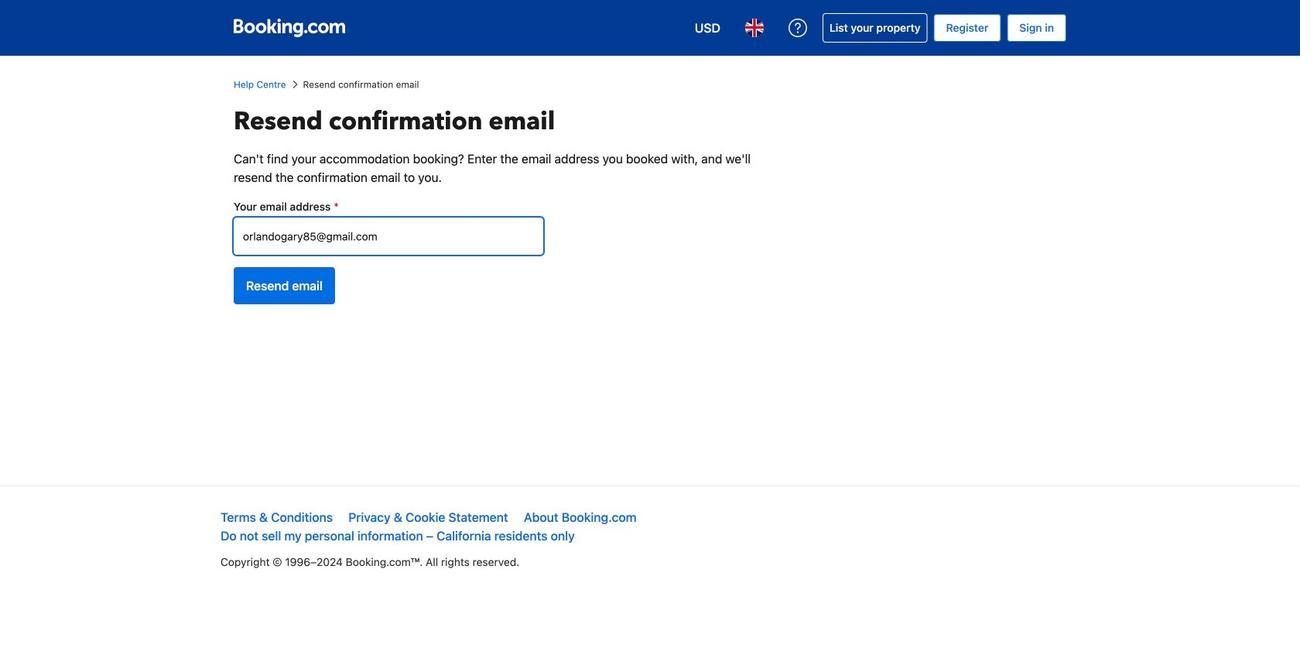 Task type: locate. For each thing, give the bounding box(es) containing it.
booking.com online hotel reservations image
[[234, 19, 345, 37]]



Task type: vqa. For each thing, say whether or not it's contained in the screenshot.
the to the right
no



Task type: describe. For each thing, give the bounding box(es) containing it.
Ex. name@provider.com field
[[234, 218, 544, 255]]



